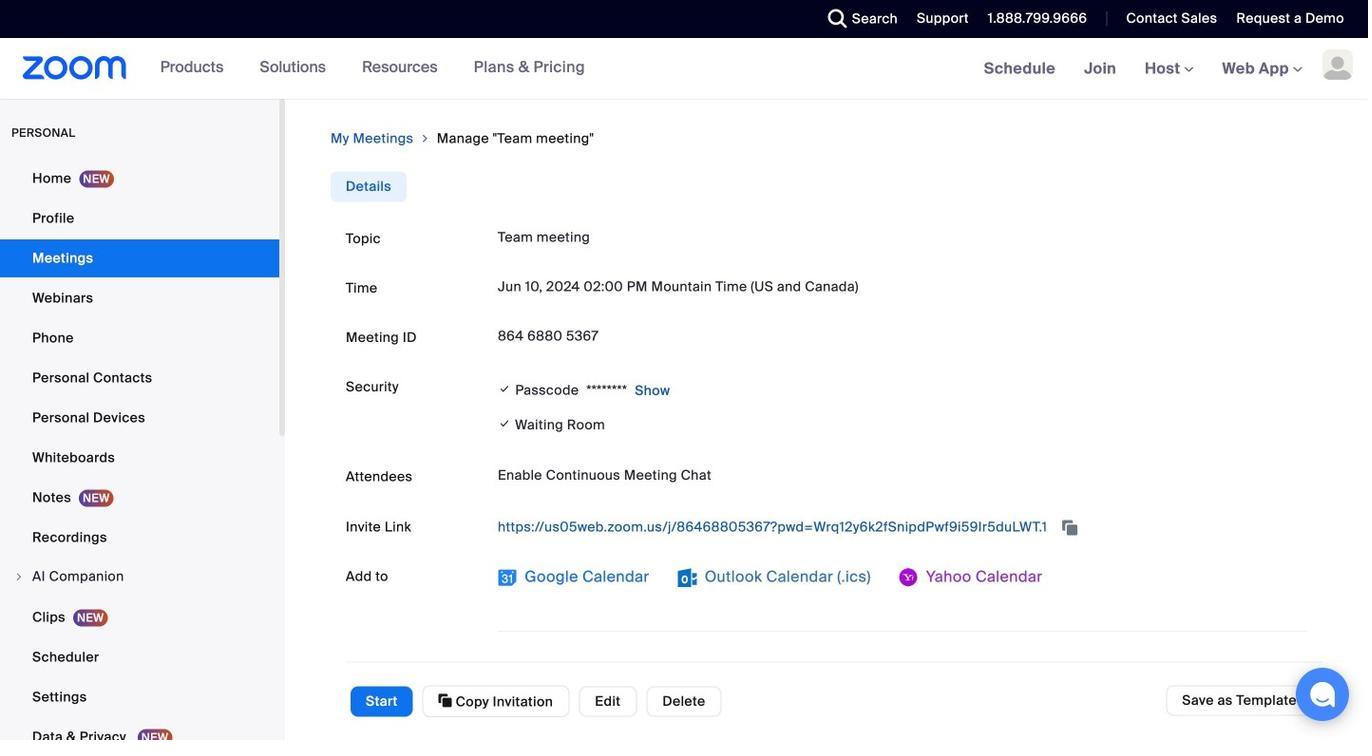 Task type: describe. For each thing, give the bounding box(es) containing it.
add to google calendar image
[[498, 568, 517, 587]]

profile picture image
[[1323, 49, 1354, 80]]

personal menu menu
[[0, 160, 279, 741]]

right image
[[13, 571, 25, 583]]

right image
[[420, 129, 431, 148]]

product information navigation
[[127, 38, 600, 99]]

meetings navigation
[[970, 38, 1369, 100]]

open chat image
[[1310, 682, 1337, 708]]

manage team meeting navigation
[[331, 129, 1323, 149]]

copy image
[[439, 693, 452, 710]]

checked image
[[498, 414, 512, 434]]



Task type: vqa. For each thing, say whether or not it's contained in the screenshot.
meetings navigation
yes



Task type: locate. For each thing, give the bounding box(es) containing it.
checked image
[[498, 380, 512, 399]]

add to outlook calendar (.ics) image
[[678, 568, 697, 587]]

zoom logo image
[[23, 56, 127, 80]]

tab
[[331, 172, 407, 202]]

add to yahoo calendar image
[[900, 568, 919, 587]]

banner
[[0, 38, 1369, 100]]

application
[[498, 512, 1308, 543]]

menu item
[[0, 559, 279, 597]]

manage my meeting tab control tab list
[[331, 172, 407, 202]]



